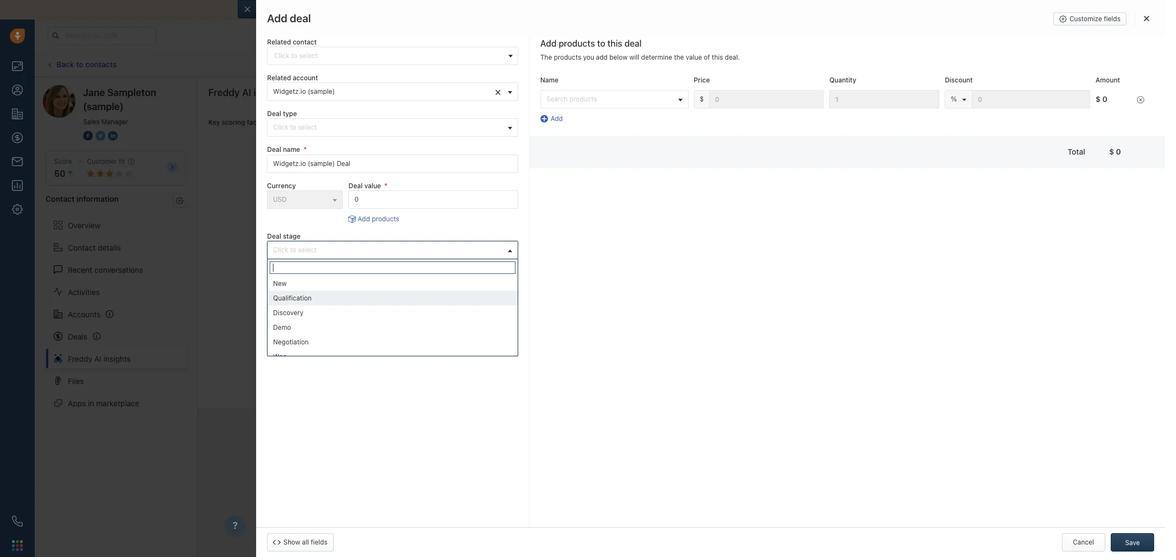 Task type: vqa. For each thing, say whether or not it's contained in the screenshot.
Write a subject line text field
no



Task type: locate. For each thing, give the bounding box(es) containing it.
freddy
[[208, 87, 240, 98], [68, 354, 92, 364]]

1 horizontal spatial details
[[1081, 16, 1101, 24]]

add up the
[[541, 39, 557, 48]]

marketplace
[[96, 399, 139, 408]]

freddy ai insights
[[208, 87, 289, 98], [68, 354, 131, 364]]

0 down amount
[[1103, 95, 1108, 104]]

0 horizontal spatial ai
[[94, 354, 101, 364]]

add deal
[[267, 12, 311, 24]]

0 vertical spatial (sample)
[[359, 12, 399, 24]]

(sample) down 'jane'
[[83, 101, 124, 112]]

related
[[267, 38, 291, 46], [267, 74, 291, 82]]

0 horizontal spatial $
[[700, 95, 704, 103]]

3 -- number field from the left
[[973, 90, 1091, 109]]

qualification option
[[268, 291, 518, 306]]

1 horizontal spatial -- number field
[[830, 90, 940, 109]]

to inside dropdown button
[[290, 246, 296, 254]]

mng settings image
[[176, 197, 184, 205]]

1 vertical spatial all
[[302, 539, 309, 547]]

1 vertical spatial widgetz.io (sample)
[[273, 88, 335, 96]]

(0) right duplicates
[[343, 118, 352, 127]]

0 vertical spatial in
[[912, 31, 917, 39]]

1 possible from the left
[[280, 118, 306, 127]]

overview
[[68, 221, 101, 230]]

value down start typing... text field
[[365, 182, 381, 190]]

0 right total
[[1117, 147, 1122, 156]]

1 horizontal spatial ai
[[242, 87, 251, 98]]

1 horizontal spatial all
[[1072, 16, 1079, 24]]

deal left type
[[267, 110, 281, 118]]

(0) for possible duplicates (0)
[[343, 118, 352, 127]]

1 (0) from the left
[[343, 118, 352, 127]]

0 horizontal spatial widgetz.io
[[273, 88, 306, 96]]

back to contacts
[[56, 60, 117, 69]]

discovery option
[[268, 306, 518, 320]]

0 horizontal spatial freddy ai insights
[[68, 354, 131, 364]]

freddy ai insights down the deals
[[68, 354, 131, 364]]

0 vertical spatial all
[[1072, 16, 1079, 24]]

(0)
[[343, 118, 352, 127], [431, 118, 441, 127]]

* down start typing... text field
[[385, 182, 388, 190]]

sales activities
[[518, 75, 564, 83]]

deal up add products link
[[349, 182, 363, 190]]

possible connections (0)
[[363, 118, 441, 127]]

$ right total
[[1110, 147, 1115, 156]]

1 vertical spatial 0
[[1117, 147, 1122, 156]]

1 horizontal spatial freddy ai insights
[[208, 87, 289, 98]]

name
[[541, 76, 559, 84]]

click to select for click to select button
[[273, 123, 317, 132]]

contacts
[[85, 60, 117, 69]]

-- number field
[[710, 90, 824, 109], [830, 90, 940, 109], [973, 90, 1091, 109]]

fields right show
[[311, 539, 328, 547]]

deal left stage
[[267, 232, 281, 240]]

sales activities button
[[502, 70, 586, 89], [502, 70, 580, 89]]

1 horizontal spatial *
[[385, 182, 388, 190]]

back
[[56, 60, 74, 69]]

all inside dialog
[[302, 539, 309, 547]]

1 horizontal spatial fields
[[1104, 15, 1121, 23]]

Start typing... text field
[[267, 154, 518, 173]]

2 horizontal spatial -- number field
[[973, 90, 1091, 109]]

show all fields
[[284, 539, 328, 547]]

search
[[547, 95, 568, 103]]

1 vertical spatial select
[[298, 246, 317, 254]]

activities
[[537, 75, 564, 83]]

click to select down stage
[[273, 246, 317, 254]]

products inside button
[[570, 95, 597, 103]]

1 horizontal spatial (sample)
[[308, 88, 335, 96]]

contact
[[46, 195, 75, 204], [68, 243, 96, 252]]

to inside 'add products to this deal the products you add below will determine the value of this deal.'
[[597, 39, 606, 48]]

0 vertical spatial 0
[[1103, 95, 1108, 104]]

0 vertical spatial details
[[1081, 16, 1101, 24]]

list box
[[268, 276, 518, 364]]

1 vertical spatial related
[[267, 74, 291, 82]]

* for deal value *
[[385, 182, 388, 190]]

this up below
[[608, 39, 623, 48]]

* right name
[[304, 146, 307, 154]]

ai up apps in marketplace
[[94, 354, 101, 364]]

2 click to select from the top
[[273, 246, 317, 254]]

click down deal type
[[273, 123, 288, 132]]

1 vertical spatial freddy
[[68, 354, 92, 364]]

0 vertical spatial freddy ai insights
[[208, 87, 289, 98]]

1 horizontal spatial (0)
[[431, 118, 441, 127]]

click inside button
[[273, 123, 288, 132]]

0 horizontal spatial possible
[[280, 118, 306, 127]]

demo
[[273, 324, 291, 332]]

2 select from the top
[[298, 246, 317, 254]]

call button
[[308, 70, 341, 89]]

ai up key scoring factors
[[242, 87, 251, 98]]

select up name
[[298, 123, 317, 132]]

click to select inside dropdown button
[[273, 246, 317, 254]]

0 vertical spatial value
[[686, 53, 702, 61]]

click down deal stage
[[273, 246, 288, 254]]

add inside 'add products to this deal the products you add below will determine the value of this deal.'
[[541, 39, 557, 48]]

widgetz.io inside dialog
[[273, 88, 306, 96]]

0 horizontal spatial sales
[[83, 118, 100, 126]]

0 vertical spatial *
[[304, 146, 307, 154]]

apps
[[68, 399, 86, 408]]

account
[[293, 74, 318, 82]]

deal stage
[[267, 232, 301, 240]]

all inside widgetz.io (sample) dialog
[[1072, 16, 1079, 24]]

add down deal value *
[[358, 215, 370, 223]]

files
[[68, 377, 84, 386]]

deal for deal type
[[267, 110, 281, 118]]

select
[[298, 123, 317, 132], [298, 246, 317, 254]]

list box containing new
[[268, 276, 518, 364]]

accounts
[[68, 310, 101, 319]]

1 vertical spatial freddy ai insights
[[68, 354, 131, 364]]

0 horizontal spatial *
[[304, 146, 307, 154]]

contact information
[[46, 195, 119, 204]]

1 vertical spatial (sample)
[[308, 88, 335, 96]]

1 vertical spatial in
[[88, 399, 94, 408]]

duplicates
[[308, 118, 341, 127]]

products for add products to this deal the products you add below will determine the value of this deal.
[[559, 39, 595, 48]]

$ 0
[[1096, 95, 1108, 104], [1110, 147, 1122, 156]]

deal value *
[[349, 182, 388, 190]]

(sample) down call
[[308, 88, 335, 96]]

0 vertical spatial widgetz.io
[[309, 12, 357, 24]]

insights up marketplace
[[103, 354, 131, 364]]

your trial ends in 21 days
[[869, 31, 940, 39]]

1 horizontal spatial $ 0
[[1110, 147, 1122, 156]]

products up you
[[559, 39, 595, 48]]

0 vertical spatial ai
[[242, 87, 251, 98]]

to down stage
[[290, 246, 296, 254]]

add
[[596, 53, 608, 61]]

0 vertical spatial widgetz.io (sample)
[[309, 12, 399, 24]]

click inside dropdown button
[[273, 246, 288, 254]]

click right the add
[[610, 60, 625, 68]]

new
[[273, 280, 287, 288]]

1 horizontal spatial sales
[[518, 75, 535, 83]]

2 (0) from the left
[[431, 118, 441, 127]]

add
[[267, 12, 287, 24]]

0 horizontal spatial value
[[365, 182, 381, 190]]

1 vertical spatial widgetz.io
[[273, 88, 306, 96]]

this
[[608, 39, 623, 48], [712, 53, 723, 61]]

1 click to select from the top
[[273, 123, 317, 132]]

contact up recent
[[68, 243, 96, 252]]

phone image
[[12, 516, 23, 527]]

2 possible from the left
[[363, 118, 389, 127]]

$ down price
[[700, 95, 704, 103]]

possible left connections
[[363, 118, 389, 127]]

(sample) right your on the left top of page
[[359, 12, 399, 24]]

all right see
[[1072, 16, 1079, 24]]

in right the apps
[[88, 399, 94, 408]]

1 horizontal spatial 0
[[1117, 147, 1122, 156]]

deal
[[625, 39, 642, 48]]

0 horizontal spatial $ 0
[[1096, 95, 1108, 104]]

products
[[559, 39, 595, 48], [554, 53, 582, 61], [570, 95, 597, 103], [372, 215, 400, 223]]

related left "account"
[[267, 74, 291, 82]]

0 vertical spatial select
[[298, 123, 317, 132]]

1 vertical spatial contact
[[68, 243, 96, 252]]

1 vertical spatial click to select
[[273, 246, 317, 254]]

customize
[[1070, 15, 1103, 23]]

note button
[[365, 70, 402, 89]]

products up click to select dropdown button
[[372, 215, 400, 223]]

Enter value number field
[[349, 190, 518, 209]]

dialog containing add deal
[[256, 0, 1166, 558]]

to down type
[[290, 123, 296, 132]]

2 vertical spatial click
[[273, 246, 288, 254]]

Click to select search field
[[267, 47, 518, 65]]

0 horizontal spatial -- number field
[[710, 90, 824, 109]]

1 horizontal spatial possible
[[363, 118, 389, 127]]

(sample) inside jane sampleton (sample) sales manager
[[83, 101, 124, 112]]

click for click to select dropdown button
[[273, 246, 288, 254]]

1 vertical spatial add
[[551, 115, 563, 123]]

$
[[1096, 95, 1101, 104], [700, 95, 704, 103], [1110, 147, 1115, 156]]

add for add products to this deal the products you add below will determine the value of this deal.
[[541, 39, 557, 48]]

2 related from the top
[[267, 74, 291, 82]]

back to contacts link
[[46, 56, 117, 73]]

freddy down the deals
[[68, 354, 92, 364]]

$ 0 down amount
[[1096, 95, 1108, 104]]

1 vertical spatial fields
[[311, 539, 328, 547]]

sales
[[518, 75, 535, 83], [83, 118, 100, 126]]

%
[[951, 95, 957, 103]]

amount
[[1096, 76, 1121, 84]]

0 horizontal spatial (sample)
[[83, 101, 124, 112]]

possible down type
[[280, 118, 306, 127]]

this right of
[[712, 53, 723, 61]]

1 select from the top
[[298, 123, 317, 132]]

click to select inside button
[[273, 123, 317, 132]]

conversations
[[94, 265, 143, 274]]

select inside button
[[298, 123, 317, 132]]

deal type
[[267, 110, 297, 118]]

possible duplicates (0)
[[280, 118, 352, 127]]

insights up deal type
[[254, 87, 289, 98]]

1 vertical spatial details
[[98, 243, 121, 252]]

products right search
[[570, 95, 597, 103]]

freshworks switcher image
[[12, 541, 23, 551]]

$ down amount
[[1096, 95, 1101, 104]]

select for click to select button
[[298, 123, 317, 132]]

1 horizontal spatial freddy
[[208, 87, 240, 98]]

0 vertical spatial insights
[[254, 87, 289, 98]]

won option
[[268, 350, 518, 364]]

value inside 'add products to this deal the products you add below will determine the value of this deal.'
[[686, 53, 702, 61]]

all for show
[[302, 539, 309, 547]]

1 horizontal spatial this
[[712, 53, 723, 61]]

in
[[912, 31, 917, 39], [88, 399, 94, 408]]

freddy up scoring
[[208, 87, 240, 98]]

show
[[284, 539, 300, 547]]

2 vertical spatial add
[[358, 215, 370, 223]]

1 horizontal spatial widgetz.io
[[309, 12, 357, 24]]

1 vertical spatial insights
[[103, 354, 131, 364]]

1 vertical spatial *
[[385, 182, 388, 190]]

widgetz.io link
[[433, 48, 465, 56]]

0 vertical spatial contact
[[46, 195, 75, 204]]

2 vertical spatial (sample)
[[83, 101, 124, 112]]

freddy ai insights up 'factors'
[[208, 87, 289, 98]]

0 vertical spatial related
[[267, 38, 291, 46]]

1 related from the top
[[267, 38, 291, 46]]

value left of
[[686, 53, 702, 61]]

contact down 50
[[46, 195, 75, 204]]

Search your CRM... text field
[[48, 26, 156, 45]]

key scoring factors
[[208, 118, 269, 127]]

1 vertical spatial click
[[273, 123, 288, 132]]

add down search
[[551, 115, 563, 123]]

add for add
[[551, 115, 563, 123]]

connect your mailbox link
[[307, 5, 387, 14]]

sales left name
[[518, 75, 535, 83]]

meeting
[[466, 75, 490, 83]]

1 vertical spatial ai
[[94, 354, 101, 364]]

ai
[[242, 87, 251, 98], [94, 354, 101, 364]]

products for search products
[[570, 95, 597, 103]]

related down add
[[267, 38, 291, 46]]

name
[[283, 146, 300, 154]]

related account
[[267, 74, 318, 82]]

deals
[[68, 332, 87, 341]]

dialog
[[256, 0, 1166, 558]]

the
[[674, 53, 684, 61]]

fields right customize
[[1104, 15, 1121, 23]]

search products button
[[541, 90, 689, 109]]

*
[[304, 146, 307, 154], [385, 182, 388, 190]]

add products to this deal the products you add below will determine the value of this deal.
[[541, 39, 740, 61]]

all right show
[[302, 539, 309, 547]]

related for related contact
[[267, 38, 291, 46]]

usd
[[273, 195, 287, 203]]

2 horizontal spatial (sample)
[[359, 12, 399, 24]]

explore plans
[[961, 31, 1003, 39]]

all
[[1072, 16, 1079, 24], [302, 539, 309, 547]]

to right the back
[[76, 60, 83, 69]]

0 horizontal spatial (0)
[[343, 118, 352, 127]]

select down stage
[[298, 246, 317, 254]]

deal for deal stage
[[267, 232, 281, 240]]

deal name *
[[267, 146, 307, 154]]

click to select down type
[[273, 123, 317, 132]]

cancel
[[1073, 539, 1095, 547]]

to inside button
[[290, 123, 296, 132]]

phone element
[[7, 511, 28, 533]]

related for related account
[[267, 74, 291, 82]]

0 vertical spatial click
[[610, 60, 625, 68]]

(0) right connections
[[431, 118, 441, 127]]

1 vertical spatial sales
[[83, 118, 100, 126]]

widgetz.io (sample)
[[309, 12, 399, 24], [273, 88, 335, 96]]

0 vertical spatial add
[[541, 39, 557, 48]]

deal left name
[[267, 146, 281, 154]]

0 vertical spatial sales
[[518, 75, 535, 83]]

0 horizontal spatial all
[[302, 539, 309, 547]]

select inside dropdown button
[[298, 246, 317, 254]]

linkedin circled image
[[108, 130, 118, 142]]

to up the add
[[597, 39, 606, 48]]

in left "21" in the right of the page
[[912, 31, 917, 39]]

1 horizontal spatial value
[[686, 53, 702, 61]]

possible for possible duplicates (0)
[[280, 118, 306, 127]]

None search field
[[270, 262, 516, 274]]

usa
[[384, 47, 399, 56]]

0 vertical spatial this
[[608, 39, 623, 48]]

0 vertical spatial $ 0
[[1096, 95, 1108, 104]]

$ 0 right total
[[1110, 147, 1122, 156]]

sales up the facebook circled icon
[[83, 118, 100, 126]]

0 vertical spatial click to select
[[273, 123, 317, 132]]

deal for deal name *
[[267, 146, 281, 154]]



Task type: describe. For each thing, give the bounding box(es) containing it.
days
[[927, 31, 940, 39]]

email
[[740, 60, 756, 68]]

sales inside jane sampleton (sample) sales manager
[[83, 118, 100, 126]]

glendale,
[[318, 47, 351, 56]]

0 horizontal spatial details
[[98, 243, 121, 252]]

widgetz.io (sample) inside dialog
[[309, 12, 399, 24]]

* for deal name *
[[304, 146, 307, 154]]

deal.
[[725, 53, 740, 61]]

(0) for possible connections (0)
[[431, 118, 441, 127]]

new option
[[268, 276, 518, 291]]

widgetz.io inside dialog
[[309, 12, 357, 24]]

glendale, arizona, usa link
[[318, 47, 399, 56]]

1 vertical spatial $ 0
[[1110, 147, 1122, 156]]

sales inside widgetz.io (sample) dialog
[[518, 75, 535, 83]]

click for click to select button
[[273, 123, 288, 132]]

2 -- number field from the left
[[830, 90, 940, 109]]

manager
[[101, 118, 128, 126]]

of
[[704, 53, 710, 61]]

refresh.
[[635, 60, 659, 68]]

key scoring factors link
[[208, 109, 269, 136]]

contact for contact details
[[68, 243, 96, 252]]

1 vertical spatial value
[[365, 182, 381, 190]]

customize fields
[[1070, 15, 1121, 23]]

click to select button
[[267, 119, 518, 137]]

21
[[919, 31, 925, 39]]

arizona,
[[353, 47, 382, 56]]

show all fields button
[[267, 534, 334, 552]]

note
[[381, 75, 396, 83]]

connections
[[391, 118, 430, 127]]

0 horizontal spatial this
[[608, 39, 623, 48]]

0 horizontal spatial freddy
[[68, 354, 92, 364]]

jane
[[83, 87, 105, 98]]

customer
[[87, 157, 117, 166]]

won
[[273, 353, 287, 361]]

see all details
[[1059, 16, 1101, 24]]

explore plans link
[[955, 29, 1009, 42]]

mailbox
[[357, 5, 385, 14]]

% button
[[951, 95, 967, 103]]

apps in marketplace
[[68, 399, 139, 408]]

to left refresh.
[[627, 60, 633, 68]]

stage
[[283, 232, 301, 240]]

close image
[[1144, 15, 1150, 22]]

determine
[[641, 53, 673, 61]]

type
[[283, 110, 297, 118]]

quantity
[[830, 76, 857, 84]]

widgetz.io (sample) dialog
[[238, 0, 1166, 558]]

all for see
[[1072, 16, 1079, 24]]

0 vertical spatial freddy
[[208, 87, 240, 98]]

details inside button
[[1081, 16, 1101, 24]]

cancel button
[[1062, 534, 1106, 552]]

0 horizontal spatial 0
[[1103, 95, 1108, 104]]

currency
[[267, 182, 296, 190]]

activities
[[68, 288, 100, 297]]

search products
[[547, 95, 597, 103]]

0 horizontal spatial in
[[88, 399, 94, 408]]

updates available. click to refresh. link
[[536, 54, 664, 74]]

call link
[[308, 70, 341, 89]]

ends
[[896, 31, 910, 39]]

your
[[869, 31, 882, 39]]

demo option
[[268, 320, 518, 335]]

(sample) inside dialog
[[359, 12, 399, 24]]

1 horizontal spatial in
[[912, 31, 917, 39]]

score
[[54, 157, 72, 166]]

customize fields button
[[1054, 12, 1127, 26]]

possible connections (0) link
[[363, 109, 441, 136]]

fit
[[119, 157, 125, 166]]

will
[[630, 53, 640, 61]]

see
[[1059, 16, 1070, 24]]

1 horizontal spatial $
[[1096, 95, 1101, 104]]

sampleton
[[107, 87, 156, 98]]

what's new image
[[1087, 32, 1095, 40]]

possible duplicates (0) link
[[280, 109, 352, 136]]

customer fit
[[87, 157, 125, 166]]

scoring
[[222, 118, 245, 127]]

related contact
[[267, 38, 317, 46]]

deal for deal value *
[[349, 182, 363, 190]]

recent
[[68, 265, 92, 274]]

list box inside dialog
[[268, 276, 518, 364]]

products for add products
[[372, 215, 400, 223]]

widgetz.io
[[433, 48, 465, 56]]

add for add products
[[358, 215, 370, 223]]

none search field inside dialog
[[270, 262, 516, 274]]

usd button
[[267, 190, 343, 209]]

recent conversations
[[68, 265, 143, 274]]

price
[[694, 76, 710, 84]]

updates available. click to refresh.
[[552, 60, 659, 68]]

send email image
[[1058, 31, 1066, 40]]

the
[[541, 53, 552, 61]]

(sample) inside dialog
[[308, 88, 335, 96]]

connect
[[307, 5, 337, 14]]

available.
[[580, 60, 608, 68]]

0 horizontal spatial fields
[[311, 539, 328, 547]]

products left you
[[554, 53, 582, 61]]

total
[[1068, 147, 1086, 156]]

1 horizontal spatial insights
[[254, 87, 289, 98]]

1 vertical spatial this
[[712, 53, 723, 61]]

0 horizontal spatial insights
[[103, 354, 131, 364]]

1 -- number field from the left
[[710, 90, 824, 109]]

2 horizontal spatial $
[[1110, 147, 1115, 156]]

glendale, arizona, usa
[[318, 47, 399, 56]]

negotiation option
[[268, 335, 518, 350]]

facebook circled image
[[83, 130, 93, 142]]

contact
[[293, 38, 317, 46]]

select for click to select dropdown button
[[298, 246, 317, 254]]

explore
[[961, 31, 984, 39]]

50 button
[[54, 169, 74, 179]]

call
[[324, 75, 336, 83]]

task button
[[408, 70, 444, 89]]

key
[[208, 118, 220, 127]]

twitter circled image
[[96, 130, 105, 142]]

task
[[424, 75, 438, 83]]

contact for contact information
[[46, 195, 75, 204]]

possible for possible connections (0)
[[363, 118, 389, 127]]

click to select for click to select dropdown button
[[273, 246, 317, 254]]

see all details button
[[1042, 11, 1107, 29]]

widgetz.io (sample) inside dialog
[[273, 88, 335, 96]]

contact details
[[68, 243, 121, 252]]

qualification
[[273, 294, 312, 302]]

plans
[[986, 31, 1003, 39]]

your
[[339, 5, 355, 14]]

0 vertical spatial fields
[[1104, 15, 1121, 23]]

jane sampleton (sample) sales manager
[[83, 87, 156, 126]]



